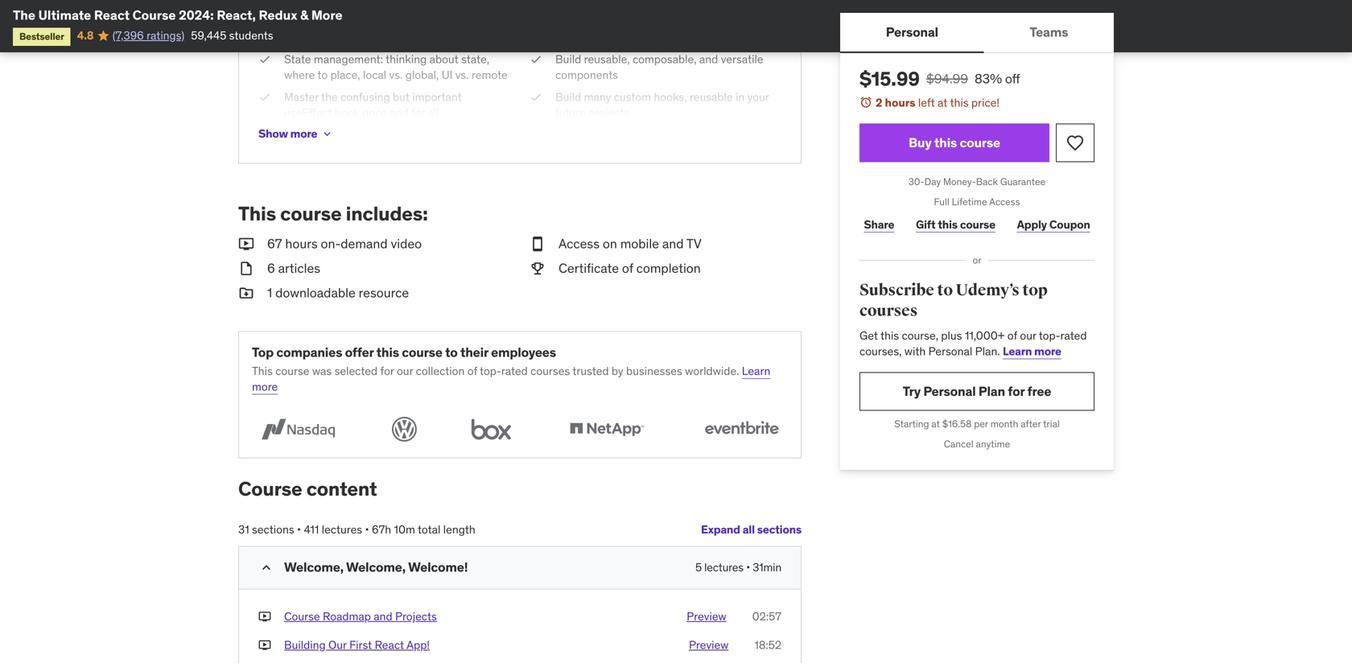 Task type: locate. For each thing, give the bounding box(es) containing it.
with
[[456, 14, 477, 28], [905, 344, 926, 358]]

1 vertical spatial learn
[[742, 364, 771, 378]]

gift this course link
[[912, 209, 1000, 241]]

2 horizontal spatial more
[[1034, 344, 1062, 358]]

2 welcome, from the left
[[346, 559, 406, 576]]

• left 411
[[297, 523, 301, 537]]

certificate of completion
[[559, 260, 701, 277]]

0 horizontal spatial for
[[380, 364, 394, 378]]

demand
[[341, 236, 388, 252]]

free
[[1027, 383, 1051, 400]]

after
[[1021, 418, 1041, 430]]

first
[[349, 638, 372, 652]]

netapp image
[[561, 414, 653, 445]]

courses,
[[860, 344, 902, 358]]

and inside button
[[374, 609, 392, 624]]

0 horizontal spatial sections
[[252, 523, 294, 537]]

2 vertical spatial to
[[445, 344, 458, 360]]

eventbrite image
[[695, 414, 788, 445]]

0 horizontal spatial learn more
[[252, 364, 771, 394]]

tab list
[[840, 13, 1114, 53]]

build inside build many custom hooks, reusable in your future projects
[[555, 90, 581, 104]]

0 vertical spatial our
[[1020, 328, 1036, 343]]

xsmall image
[[258, 13, 271, 29], [258, 51, 271, 67], [258, 89, 271, 105], [321, 127, 334, 140]]

1 vertical spatial of
[[1008, 328, 1017, 343]]

1 vertical spatial with
[[905, 344, 926, 358]]

your
[[747, 90, 769, 104]]

to inside state management: thinking about state, where to place, local vs. global, ui vs. remote
[[317, 68, 328, 82]]

coupon
[[1049, 217, 1090, 232]]

this up 67
[[238, 202, 276, 226]]

or
[[973, 254, 982, 267]]

learn more
[[1003, 344, 1062, 358], [252, 364, 771, 394]]

59,445
[[191, 28, 226, 43]]

build up 'components'
[[555, 52, 581, 66]]

future
[[555, 106, 586, 120]]

at
[[938, 95, 948, 110], [932, 418, 940, 430]]

0 horizontal spatial hours
[[285, 236, 318, 252]]

anytime
[[976, 438, 1010, 450]]

top
[[252, 344, 274, 360]]

advanced
[[284, 30, 333, 44]]

0 vertical spatial build
[[555, 52, 581, 66]]

learn more link up 'free'
[[1003, 344, 1062, 358]]

0 horizontal spatial rated
[[501, 364, 528, 378]]

2 build from the top
[[555, 90, 581, 104]]

with down "course,"
[[905, 344, 926, 358]]

1 vertical spatial learn more link
[[252, 364, 771, 394]]

small image for access on mobile and tv
[[530, 235, 546, 253]]

1 vertical spatial courses
[[531, 364, 570, 378]]

59,445 students
[[191, 28, 273, 43]]

personal inside get this course, plus 11,000+ of our top-rated courses, with personal plan.
[[929, 344, 973, 358]]

0 horizontal spatial our
[[397, 364, 413, 378]]

1 horizontal spatial vs.
[[455, 68, 469, 82]]

1 vertical spatial course
[[238, 477, 302, 501]]

1 vertical spatial build
[[555, 90, 581, 104]]

sections inside dropdown button
[[757, 522, 802, 537]]

0 vertical spatial learn more
[[1003, 344, 1062, 358]]

31
[[238, 523, 249, 537]]

more inside learn more
[[252, 380, 278, 394]]

1 vertical spatial learn more
[[252, 364, 771, 394]]

1 vs. from the left
[[389, 68, 403, 82]]

this for get
[[881, 328, 899, 343]]

0 vertical spatial lectures
[[322, 523, 362, 537]]

off
[[1005, 70, 1020, 87]]

top- down "their" on the bottom left of the page
[[480, 364, 501, 378]]

xsmall image left "master"
[[258, 89, 271, 105]]

0 vertical spatial preview
[[687, 609, 727, 624]]

0 vertical spatial courses
[[860, 301, 918, 321]]

xsmall image right react,
[[258, 13, 271, 29]]

1 horizontal spatial hours
[[885, 95, 916, 110]]

this for buy
[[934, 134, 957, 151]]

0 vertical spatial top-
[[1039, 328, 1060, 343]]

1 vertical spatial preview
[[689, 638, 729, 652]]

• for 5
[[746, 560, 750, 575]]

1 vertical spatial all
[[743, 522, 755, 537]]

learn inside learn more
[[742, 364, 771, 378]]

build up 'future'
[[555, 90, 581, 104]]

resource
[[359, 284, 409, 301]]

small image for 6 articles
[[238, 260, 254, 278]]

react right first
[[375, 638, 404, 652]]

0 vertical spatial small image
[[238, 235, 254, 253]]

course content
[[238, 477, 377, 501]]

of
[[622, 260, 633, 277], [1008, 328, 1017, 343], [467, 364, 477, 378]]

1 vertical spatial more
[[1034, 344, 1062, 358]]

top- down top
[[1039, 328, 1060, 343]]

more down useeffect
[[290, 126, 317, 141]]

our right 11,000+
[[1020, 328, 1036, 343]]

apply
[[1017, 217, 1047, 232]]

1 horizontal spatial small image
[[530, 260, 546, 278]]

lectures right 5
[[704, 560, 744, 575]]

this inside button
[[934, 134, 957, 151]]

learn more down employees
[[252, 364, 771, 394]]

with right engineer
[[456, 14, 477, 28]]

0 vertical spatial with
[[456, 14, 477, 28]]

bestseller
[[19, 30, 64, 43]]

1 vertical spatial this
[[252, 364, 273, 378]]

downloadable
[[275, 284, 356, 301]]

$15.99 $94.99 83% off
[[860, 67, 1020, 91]]

0 horizontal spatial learn more link
[[252, 364, 771, 394]]

1 horizontal spatial all
[[743, 522, 755, 537]]

0 vertical spatial all
[[428, 106, 439, 120]]

includes:
[[346, 202, 428, 226]]

think like a senior react engineer with advanced design patterns
[[284, 14, 477, 44]]

about
[[429, 52, 459, 66]]

personal up $16.58 at the bottom of the page
[[923, 383, 976, 400]]

1 horizontal spatial learn more link
[[1003, 344, 1062, 358]]

in
[[736, 90, 745, 104]]

to inside subscribe to udemy's top courses
[[937, 280, 953, 300]]

preview for 02:57
[[687, 609, 727, 624]]

learn more link down employees
[[252, 364, 771, 394]]

react inside 'think like a senior react engineer with advanced design patterns'
[[377, 14, 406, 28]]

on-
[[321, 236, 341, 252]]

and down but
[[390, 106, 409, 120]]

2 vertical spatial for
[[1008, 383, 1025, 400]]

• left 31min
[[746, 560, 750, 575]]

small image left 67
[[238, 235, 254, 253]]

(7,396
[[112, 28, 144, 43]]

this for this course includes:
[[238, 202, 276, 226]]

1 horizontal spatial sections
[[757, 522, 802, 537]]

reusable,
[[584, 52, 630, 66]]

1 horizontal spatial rated
[[1060, 328, 1087, 343]]

18:52
[[754, 638, 782, 652]]

course up on-
[[280, 202, 342, 226]]

length
[[443, 523, 475, 537]]

and
[[699, 52, 718, 66], [390, 106, 409, 120], [662, 236, 684, 252], [374, 609, 392, 624]]

this right buy
[[934, 134, 957, 151]]

this
[[950, 95, 969, 110], [934, 134, 957, 151], [938, 217, 958, 232], [881, 328, 899, 343], [376, 344, 399, 360]]

certificate
[[559, 260, 619, 277]]

build for build many custom hooks, reusable in your future projects
[[555, 90, 581, 104]]

$94.99
[[926, 70, 968, 87]]

2 vertical spatial more
[[252, 380, 278, 394]]

1 horizontal spatial of
[[622, 260, 633, 277]]

welcome, down 411
[[284, 559, 344, 576]]

preview left the 18:52
[[689, 638, 729, 652]]

1 vertical spatial hours
[[285, 236, 318, 252]]

0 vertical spatial personal
[[886, 24, 938, 40]]

0 horizontal spatial of
[[467, 364, 477, 378]]

lifetime
[[952, 196, 987, 208]]

learn more for top companies offer this course to their employees
[[252, 364, 771, 394]]

buy this course
[[909, 134, 1000, 151]]

personal down plus on the right of the page
[[929, 344, 973, 358]]

and inside build reusable, composable, and versatile components
[[699, 52, 718, 66]]

at left $16.58 at the bottom of the page
[[932, 418, 940, 430]]

our inside get this course, plus 11,000+ of our top-rated courses, with personal plan.
[[1020, 328, 1036, 343]]

1 horizontal spatial lectures
[[704, 560, 744, 575]]

small image for certificate
[[530, 260, 546, 278]]

0 horizontal spatial vs.
[[389, 68, 403, 82]]

build for build reusable, composable, and versatile components
[[555, 52, 581, 66]]

projects
[[589, 106, 630, 120]]

learn right plan.
[[1003, 344, 1032, 358]]

• left 67h 10m
[[365, 523, 369, 537]]

and left versatile on the top right of the page
[[699, 52, 718, 66]]

0 vertical spatial course
[[133, 7, 176, 23]]

0 vertical spatial to
[[317, 68, 328, 82]]

course
[[960, 134, 1000, 151], [280, 202, 342, 226], [960, 217, 996, 232], [402, 344, 443, 360], [275, 364, 309, 378]]

apply coupon
[[1017, 217, 1090, 232]]

nasdaq image
[[252, 414, 344, 445]]

31min
[[753, 560, 782, 575]]

more up 'free'
[[1034, 344, 1062, 358]]

and inside master the confusing but important useeffect hook once and for all
[[390, 106, 409, 120]]

of down "their" on the bottom left of the page
[[467, 364, 477, 378]]

0 horizontal spatial courses
[[531, 364, 570, 378]]

1 vertical spatial access
[[559, 236, 600, 252]]

0 vertical spatial learn more link
[[1003, 344, 1062, 358]]

2 vertical spatial of
[[467, 364, 477, 378]]

this inside get this course, plus 11,000+ of our top-rated courses, with personal plan.
[[881, 328, 899, 343]]

access down back
[[989, 196, 1020, 208]]

personal up $15.99
[[886, 24, 938, 40]]

2 vs. from the left
[[455, 68, 469, 82]]

course for course roadmap and projects
[[284, 609, 320, 624]]

1 vertical spatial lectures
[[704, 560, 744, 575]]

to left the place,
[[317, 68, 328, 82]]

xsmall image down students
[[258, 51, 271, 67]]

course up back
[[960, 134, 1000, 151]]

1 vertical spatial our
[[397, 364, 413, 378]]

learn right worldwide.
[[742, 364, 771, 378]]

1 horizontal spatial learn more
[[1003, 344, 1062, 358]]

1 horizontal spatial access
[[989, 196, 1020, 208]]

learn more up 'free'
[[1003, 344, 1062, 358]]

this up courses,
[[881, 328, 899, 343]]

month
[[991, 418, 1018, 430]]

xsmall image inside show more button
[[321, 127, 334, 140]]

starting
[[894, 418, 929, 430]]

of right 11,000+
[[1008, 328, 1017, 343]]

1 sections from the left
[[757, 522, 802, 537]]

custom
[[614, 90, 651, 104]]

0 horizontal spatial learn
[[742, 364, 771, 378]]

learn for subscribe to udemy's top courses
[[1003, 344, 1032, 358]]

1 vertical spatial small image
[[530, 260, 546, 278]]

2 horizontal spatial of
[[1008, 328, 1017, 343]]

our down top companies offer this course to their employees at bottom left
[[397, 364, 413, 378]]

for down important
[[411, 106, 425, 120]]

back
[[976, 176, 998, 188]]

for left 'free'
[[1008, 383, 1025, 400]]

0 horizontal spatial small image
[[238, 235, 254, 253]]

&
[[300, 7, 309, 23]]

many
[[584, 90, 611, 104]]

state,
[[461, 52, 489, 66]]

0 vertical spatial hours
[[885, 95, 916, 110]]

wishlist image
[[1066, 133, 1085, 153]]

the
[[321, 90, 338, 104]]

welcome,
[[284, 559, 344, 576], [346, 559, 406, 576]]

employees
[[491, 344, 556, 360]]

2 horizontal spatial to
[[937, 280, 953, 300]]

0 horizontal spatial top-
[[480, 364, 501, 378]]

1 build from the top
[[555, 52, 581, 66]]

get this course, plus 11,000+ of our top-rated courses, with personal plan.
[[860, 328, 1087, 358]]

preview down 5
[[687, 609, 727, 624]]

0 vertical spatial for
[[411, 106, 425, 120]]

all down important
[[428, 106, 439, 120]]

this
[[238, 202, 276, 226], [252, 364, 273, 378]]

to left udemy's
[[937, 280, 953, 300]]

sections up 31min
[[757, 522, 802, 537]]

and left projects
[[374, 609, 392, 624]]

more down 'top'
[[252, 380, 278, 394]]

xsmall image
[[530, 51, 542, 67], [530, 89, 542, 105], [258, 609, 271, 625], [258, 638, 271, 653]]

1 vertical spatial top-
[[480, 364, 501, 378]]

1 horizontal spatial with
[[905, 344, 926, 358]]

courses down subscribe on the right top of the page
[[860, 301, 918, 321]]

more for top companies offer this course to their employees
[[252, 380, 278, 394]]

small image
[[530, 235, 546, 253], [238, 260, 254, 278], [238, 284, 254, 302], [258, 560, 274, 576]]

0 vertical spatial learn
[[1003, 344, 1032, 358]]

2 vertical spatial course
[[284, 609, 320, 624]]

1 vertical spatial to
[[937, 280, 953, 300]]

2 horizontal spatial for
[[1008, 383, 1025, 400]]

1 vertical spatial at
[[932, 418, 940, 430]]

ratings)
[[147, 28, 184, 43]]

confusing
[[341, 90, 390, 104]]

0 vertical spatial this
[[238, 202, 276, 226]]

67h 10m
[[372, 523, 415, 537]]

hours right 2
[[885, 95, 916, 110]]

0 vertical spatial rated
[[1060, 328, 1087, 343]]

small image left certificate at the top left
[[530, 260, 546, 278]]

react up patterns
[[377, 14, 406, 28]]

a
[[335, 14, 341, 28]]

course up (7,396 ratings) on the top of the page
[[133, 7, 176, 23]]

access up certificate at the top left
[[559, 236, 600, 252]]

vs. down thinking
[[389, 68, 403, 82]]

0 horizontal spatial with
[[456, 14, 477, 28]]

2
[[876, 95, 883, 110]]

xsmall image for think
[[258, 13, 271, 29]]

6
[[267, 260, 275, 277]]

learn more link
[[1003, 344, 1062, 358], [252, 364, 771, 394]]

course inside button
[[284, 609, 320, 624]]

1 horizontal spatial more
[[290, 126, 317, 141]]

versatile
[[721, 52, 763, 66]]

small image for 1 downloadable resource
[[238, 284, 254, 302]]

trusted
[[573, 364, 609, 378]]

0 horizontal spatial to
[[317, 68, 328, 82]]

0 horizontal spatial welcome,
[[284, 559, 344, 576]]

try personal plan for free link
[[860, 372, 1095, 411]]

welcome, down 67h 10m
[[346, 559, 406, 576]]

1 horizontal spatial our
[[1020, 328, 1036, 343]]

subscribe
[[860, 280, 934, 300]]

by
[[612, 364, 623, 378]]

2 horizontal spatial •
[[746, 560, 750, 575]]

to up collection in the bottom left of the page
[[445, 344, 458, 360]]

course up 31
[[238, 477, 302, 501]]

all right the expand
[[743, 522, 755, 537]]

0 horizontal spatial •
[[297, 523, 301, 537]]

this down 'top'
[[252, 364, 273, 378]]

0 vertical spatial more
[[290, 126, 317, 141]]

more inside button
[[290, 126, 317, 141]]

xsmall image down useeffect
[[321, 127, 334, 140]]

of down access on mobile and tv
[[622, 260, 633, 277]]

1 horizontal spatial welcome,
[[346, 559, 406, 576]]

0 horizontal spatial more
[[252, 380, 278, 394]]

day
[[924, 176, 941, 188]]

1 horizontal spatial courses
[[860, 301, 918, 321]]

build inside build reusable, composable, and versatile components
[[555, 52, 581, 66]]

0 vertical spatial access
[[989, 196, 1020, 208]]

vs. right ui
[[455, 68, 469, 82]]

this right gift
[[938, 217, 958, 232]]

our
[[328, 638, 347, 652]]

global,
[[405, 68, 439, 82]]

$15.99
[[860, 67, 920, 91]]

course up building
[[284, 609, 320, 624]]

0 horizontal spatial all
[[428, 106, 439, 120]]

react up (7,396
[[94, 7, 130, 23]]

1 vertical spatial personal
[[929, 344, 973, 358]]

1 horizontal spatial top-
[[1039, 328, 1060, 343]]

react
[[94, 7, 130, 23], [377, 14, 406, 28], [375, 638, 404, 652]]

for down top companies offer this course to their employees at bottom left
[[380, 364, 394, 378]]

courses down employees
[[531, 364, 570, 378]]

02:57
[[752, 609, 782, 624]]

lectures right 411
[[322, 523, 362, 537]]

state
[[284, 52, 311, 66]]

sections right 31
[[252, 523, 294, 537]]

small image
[[238, 235, 254, 253], [530, 260, 546, 278]]

cancel
[[944, 438, 974, 450]]

share
[[864, 217, 894, 232]]

all inside dropdown button
[[743, 522, 755, 537]]

learn
[[1003, 344, 1032, 358], [742, 364, 771, 378]]

hours up articles
[[285, 236, 318, 252]]

1 horizontal spatial learn
[[1003, 344, 1032, 358]]

at right left on the top right of the page
[[938, 95, 948, 110]]

hours
[[885, 95, 916, 110], [285, 236, 318, 252]]

1 horizontal spatial for
[[411, 106, 425, 120]]



Task type: vqa. For each thing, say whether or not it's contained in the screenshot.
topmost medium image
no



Task type: describe. For each thing, give the bounding box(es) containing it.
rated inside get this course, plus 11,000+ of our top-rated courses, with personal plan.
[[1060, 328, 1087, 343]]

udemy's
[[956, 280, 1020, 300]]

per
[[974, 418, 988, 430]]

total
[[418, 523, 441, 537]]

more for subscribe to udemy's top courses
[[1034, 344, 1062, 358]]

learn for top companies offer this course to their employees
[[742, 364, 771, 378]]

of inside get this course, plus 11,000+ of our top-rated courses, with personal plan.
[[1008, 328, 1017, 343]]

hours for 2
[[885, 95, 916, 110]]

buy this course button
[[860, 124, 1050, 162]]

83%
[[975, 70, 1002, 87]]

try
[[903, 383, 921, 400]]

67
[[267, 236, 282, 252]]

thinking
[[386, 52, 427, 66]]

2024:
[[179, 7, 214, 23]]

2 sections from the left
[[252, 523, 294, 537]]

small image for 67
[[238, 235, 254, 253]]

learn more for subscribe to udemy's top courses
[[1003, 344, 1062, 358]]

gift
[[916, 217, 936, 232]]

0 horizontal spatial lectures
[[322, 523, 362, 537]]

teams button
[[984, 13, 1114, 52]]

course,
[[902, 328, 939, 343]]

top
[[1022, 280, 1048, 300]]

with inside get this course, plus 11,000+ of our top-rated courses, with personal plan.
[[905, 344, 926, 358]]

volkswagen image
[[387, 414, 422, 445]]

build reusable, composable, and versatile components
[[555, 52, 763, 82]]

this for gift
[[938, 217, 958, 232]]

was
[[312, 364, 332, 378]]

react inside button
[[375, 638, 404, 652]]

collection
[[416, 364, 465, 378]]

1 welcome, from the left
[[284, 559, 344, 576]]

11,000+
[[965, 328, 1005, 343]]

learn more link for top companies offer this course to their employees
[[252, 364, 771, 394]]

4.8
[[77, 28, 94, 43]]

state management: thinking about state, where to place, local vs. global, ui vs. remote
[[284, 52, 508, 82]]

top- inside get this course, plus 11,000+ of our top-rated courses, with personal plan.
[[1039, 328, 1060, 343]]

at inside starting at $16.58 per month after trial cancel anytime
[[932, 418, 940, 430]]

building our first react app! button
[[284, 638, 430, 653]]

course roadmap and projects
[[284, 609, 437, 624]]

ultimate
[[38, 7, 91, 23]]

course down companies
[[275, 364, 309, 378]]

try personal plan for free
[[903, 383, 1051, 400]]

alarm image
[[860, 96, 873, 109]]

learn more link for subscribe to udemy's top courses
[[1003, 344, 1062, 358]]

this right offer
[[376, 344, 399, 360]]

1 horizontal spatial •
[[365, 523, 369, 537]]

composable,
[[633, 52, 697, 66]]

1
[[267, 284, 272, 301]]

content
[[306, 477, 377, 501]]

courses inside subscribe to udemy's top courses
[[860, 301, 918, 321]]

0 vertical spatial of
[[622, 260, 633, 277]]

31 sections • 411 lectures • 67h 10m total length
[[238, 523, 475, 537]]

1 horizontal spatial to
[[445, 344, 458, 360]]

buy
[[909, 134, 932, 151]]

xsmall image for state
[[258, 51, 271, 67]]

show
[[258, 126, 288, 141]]

0 vertical spatial at
[[938, 95, 948, 110]]

businesses
[[626, 364, 682, 378]]

projects
[[395, 609, 437, 624]]

remote
[[472, 68, 508, 82]]

this course was selected for our collection of top-rated courses trusted by businesses worldwide.
[[252, 364, 739, 378]]

get
[[860, 328, 878, 343]]

• for 31
[[297, 523, 301, 537]]

money-
[[943, 176, 976, 188]]

preview for 18:52
[[689, 638, 729, 652]]

5
[[695, 560, 702, 575]]

hook
[[335, 106, 360, 120]]

master
[[284, 90, 319, 104]]

share button
[[860, 209, 899, 241]]

personal button
[[840, 13, 984, 52]]

access inside 30-day money-back guarantee full lifetime access
[[989, 196, 1020, 208]]

completion
[[636, 260, 701, 277]]

course for course content
[[238, 477, 302, 501]]

tab list containing personal
[[840, 13, 1114, 53]]

course roadmap and projects button
[[284, 609, 437, 625]]

plan
[[979, 383, 1005, 400]]

course up collection in the bottom left of the page
[[402, 344, 443, 360]]

building
[[284, 638, 326, 652]]

the
[[13, 7, 35, 23]]

plus
[[941, 328, 962, 343]]

this left the price!
[[950, 95, 969, 110]]

guarantee
[[1000, 176, 1046, 188]]

box image
[[464, 414, 518, 445]]

engineer
[[409, 14, 453, 28]]

1 vertical spatial rated
[[501, 364, 528, 378]]

mobile
[[620, 236, 659, 252]]

67 hours on-demand video
[[267, 236, 422, 252]]

2 vertical spatial personal
[[923, 383, 976, 400]]

access on mobile and tv
[[559, 236, 702, 252]]

personal inside button
[[886, 24, 938, 40]]

trial
[[1043, 418, 1060, 430]]

but
[[393, 90, 410, 104]]

for inside master the confusing but important useeffect hook once and for all
[[411, 106, 425, 120]]

all inside master the confusing but important useeffect hook once and for all
[[428, 106, 439, 120]]

0 horizontal spatial access
[[559, 236, 600, 252]]

this for this course was selected for our collection of top-rated courses trusted by businesses worldwide.
[[252, 364, 273, 378]]

senior
[[343, 14, 374, 28]]

components
[[555, 68, 618, 82]]

students
[[229, 28, 273, 43]]

top companies offer this course to their employees
[[252, 344, 556, 360]]

30-day money-back guarantee full lifetime access
[[909, 176, 1046, 208]]

course inside button
[[960, 134, 1000, 151]]

1 vertical spatial for
[[380, 364, 394, 378]]

roadmap
[[323, 609, 371, 624]]

local
[[363, 68, 386, 82]]

hooks,
[[654, 90, 687, 104]]

think
[[284, 14, 312, 28]]

expand all sections
[[701, 522, 802, 537]]

with inside 'think like a senior react engineer with advanced design patterns'
[[456, 14, 477, 28]]

companies
[[276, 344, 342, 360]]

welcome!
[[408, 559, 468, 576]]

welcome, welcome, welcome!
[[284, 559, 468, 576]]

left
[[918, 95, 935, 110]]

this course includes:
[[238, 202, 428, 226]]

offer
[[345, 344, 374, 360]]

subscribe to udemy's top courses
[[860, 280, 1048, 321]]

xsmall image for master
[[258, 89, 271, 105]]

apply coupon button
[[1013, 209, 1095, 241]]

management:
[[314, 52, 383, 66]]

and left tv
[[662, 236, 684, 252]]

course down lifetime on the right of the page
[[960, 217, 996, 232]]

hours for 67
[[285, 236, 318, 252]]

video
[[391, 236, 422, 252]]

worldwide.
[[685, 364, 739, 378]]



